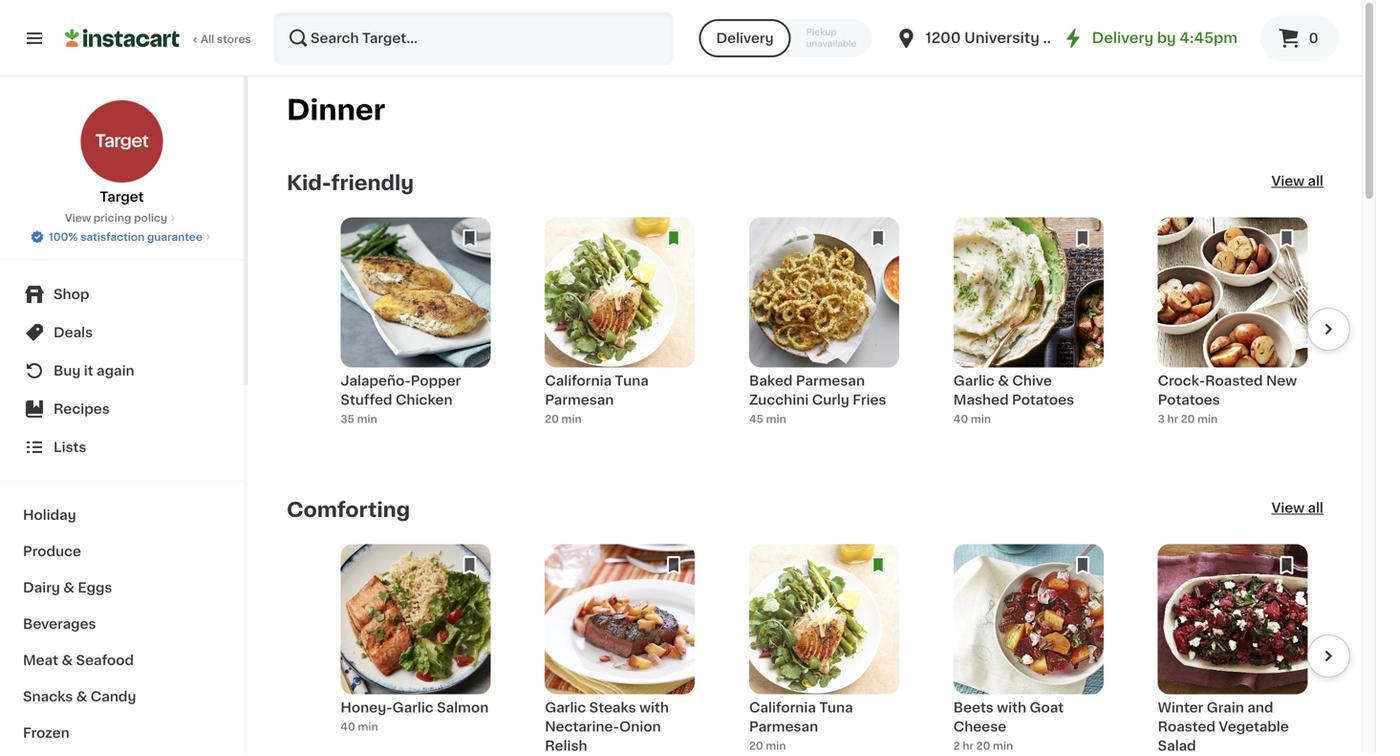Task type: locate. For each thing, give the bounding box(es) containing it.
hr for beets with goat cheese
[[963, 741, 974, 752]]

delivery for delivery
[[717, 32, 774, 45]]

recipe card group containing garlic steaks with nectarine-onion relish
[[545, 545, 695, 754]]

2 view all link from the top
[[1272, 499, 1324, 522]]

with
[[640, 701, 669, 715], [998, 701, 1027, 715]]

2 with from the left
[[998, 701, 1027, 715]]

0 horizontal spatial california tuna parmesan
[[545, 374, 649, 407]]

view all link
[[1272, 172, 1324, 195], [1272, 499, 1324, 522]]

0 vertical spatial 40 min
[[954, 414, 992, 425]]

0 vertical spatial tuna
[[615, 374, 649, 388]]

1 with from the left
[[640, 701, 669, 715]]

recipe card group containing baked parmesan zucchini curly fries
[[750, 217, 900, 453]]

salad
[[1159, 740, 1197, 753]]

with left goat
[[998, 701, 1027, 715]]

chive
[[1013, 374, 1053, 388]]

popper
[[411, 374, 461, 388]]

1 item carousel region from the top
[[287, 217, 1351, 453]]

1 vertical spatial 40
[[341, 722, 356, 732]]

garlic left salmon on the left bottom of the page
[[393, 701, 434, 715]]

& for meat
[[62, 654, 73, 667]]

1 vertical spatial tuna
[[820, 701, 854, 715]]

view all
[[1272, 174, 1324, 188], [1272, 501, 1324, 515]]

candy
[[91, 690, 136, 704]]

& left chive
[[999, 374, 1010, 388]]

item carousel region containing jalapeño-popper stuffed chicken
[[287, 217, 1351, 453]]

0 vertical spatial view all link
[[1272, 172, 1324, 195]]

potatoes inside the crock-roasted new potatoes
[[1159, 393, 1221, 407]]

0 horizontal spatial 20 min
[[545, 414, 582, 425]]

0 horizontal spatial with
[[640, 701, 669, 715]]

1 view all from the top
[[1272, 174, 1324, 188]]

1 all from the top
[[1309, 174, 1324, 188]]

friendly
[[331, 173, 414, 193]]

1 horizontal spatial 40 min
[[954, 414, 992, 425]]

delivery inside button
[[717, 32, 774, 45]]

potatoes up 3 hr 20 min
[[1159, 393, 1221, 407]]

nectarine-
[[545, 720, 620, 734]]

1 view all link from the top
[[1272, 172, 1324, 195]]

0 horizontal spatial california
[[545, 374, 612, 388]]

crock-
[[1159, 374, 1206, 388]]

relish
[[545, 740, 588, 753]]

0 vertical spatial view
[[1272, 174, 1305, 188]]

40 down mashed on the right bottom
[[954, 414, 969, 425]]

seafood
[[76, 654, 134, 667]]

40 min for honey-garlic salmon
[[341, 722, 378, 732]]

cheese
[[954, 720, 1007, 734]]

hr
[[1168, 414, 1179, 425], [963, 741, 974, 752]]

40 min down mashed on the right bottom
[[954, 414, 992, 425]]

None search field
[[273, 11, 675, 65]]

item carousel region containing honey-garlic salmon
[[287, 545, 1351, 754]]

1200 university ave button
[[895, 11, 1071, 65]]

20
[[545, 414, 559, 425], [1182, 414, 1196, 425], [750, 741, 764, 752], [977, 741, 991, 752]]

kid-
[[287, 173, 331, 193]]

& for dairy
[[63, 581, 75, 595]]

1 potatoes from the left
[[1013, 393, 1075, 407]]

0 horizontal spatial 40 min
[[341, 722, 378, 732]]

view pricing policy link
[[65, 210, 179, 226]]

45
[[750, 414, 764, 425]]

winter grain and roasted vegetable salad link
[[1159, 545, 1309, 754]]

item carousel region
[[287, 217, 1351, 453], [287, 545, 1351, 754]]

1 vertical spatial view all link
[[1272, 499, 1324, 522]]

zucchini
[[750, 393, 809, 407]]

roasted
[[1206, 374, 1264, 388], [1159, 720, 1216, 734]]

40
[[954, 414, 969, 425], [341, 722, 356, 732]]

garlic & chive mashed potatoes
[[954, 374, 1075, 407]]

recipe card group containing winter grain and roasted vegetable salad
[[1159, 545, 1309, 754]]

0 vertical spatial california tuna parmesan
[[545, 374, 649, 407]]

2 vertical spatial view
[[1272, 501, 1305, 515]]

2
[[954, 741, 961, 752]]

hr right 2
[[963, 741, 974, 752]]

potatoes down chive
[[1013, 393, 1075, 407]]

0 horizontal spatial potatoes
[[1013, 393, 1075, 407]]

1 horizontal spatial tuna
[[820, 701, 854, 715]]

goat
[[1030, 701, 1064, 715]]

again
[[97, 364, 134, 378]]

1 vertical spatial roasted
[[1159, 720, 1216, 734]]

1 vertical spatial item carousel region
[[287, 545, 1351, 754]]

fries
[[853, 393, 887, 407]]

potatoes inside "garlic & chive mashed potatoes"
[[1013, 393, 1075, 407]]

1 horizontal spatial hr
[[1168, 414, 1179, 425]]

garlic for garlic steaks with nectarine-onion relish
[[545, 701, 586, 715]]

frozen link
[[11, 715, 232, 752]]

1 vertical spatial 40 min
[[341, 722, 378, 732]]

1 horizontal spatial potatoes
[[1159, 393, 1221, 407]]

roasted left new
[[1206, 374, 1264, 388]]

potatoes
[[1013, 393, 1075, 407], [1159, 393, 1221, 407]]

0 vertical spatial roasted
[[1206, 374, 1264, 388]]

new
[[1267, 374, 1298, 388]]

all for comforting
[[1309, 501, 1324, 515]]

40 min down honey-
[[341, 722, 378, 732]]

item carousel region for comforting
[[287, 545, 1351, 754]]

& left 'candy'
[[76, 690, 87, 704]]

garlic inside garlic steaks with nectarine-onion relish
[[545, 701, 586, 715]]

2 potatoes from the left
[[1159, 393, 1221, 407]]

2 horizontal spatial garlic
[[954, 374, 995, 388]]

hr right the 3
[[1168, 414, 1179, 425]]

& right meat
[[62, 654, 73, 667]]

garlic up mashed on the right bottom
[[954, 374, 995, 388]]

mashed
[[954, 393, 1009, 407]]

2 item carousel region from the top
[[287, 545, 1351, 754]]

garlic steaks with nectarine-onion relish
[[545, 701, 669, 753]]

recipe card group containing honey-garlic salmon
[[341, 545, 491, 754]]

delivery by 4:45pm
[[1093, 31, 1238, 45]]

0 vertical spatial all
[[1309, 174, 1324, 188]]

guarantee
[[147, 232, 203, 242]]

view all for kid-friendly
[[1272, 174, 1324, 188]]

1 horizontal spatial with
[[998, 701, 1027, 715]]

california tuna parmesan
[[545, 374, 649, 407], [750, 701, 854, 734]]

&
[[999, 374, 1010, 388], [63, 581, 75, 595], [62, 654, 73, 667], [76, 690, 87, 704]]

crock-roasted new potatoes
[[1159, 374, 1298, 407]]

2 all from the top
[[1309, 501, 1324, 515]]

tuna
[[615, 374, 649, 388], [820, 701, 854, 715]]

40 min
[[954, 414, 992, 425], [341, 722, 378, 732]]

100%
[[49, 232, 78, 242]]

by
[[1158, 31, 1177, 45]]

with up onion
[[640, 701, 669, 715]]

0 horizontal spatial hr
[[963, 741, 974, 752]]

with inside garlic steaks with nectarine-onion relish
[[640, 701, 669, 715]]

delivery for delivery by 4:45pm
[[1093, 31, 1154, 45]]

0 horizontal spatial delivery
[[717, 32, 774, 45]]

1 vertical spatial hr
[[963, 741, 974, 752]]

garlic inside "garlic & chive mashed potatoes"
[[954, 374, 995, 388]]

& left eggs
[[63, 581, 75, 595]]

vegetable
[[1220, 720, 1290, 734]]

& for snacks
[[76, 690, 87, 704]]

1 vertical spatial california tuna parmesan
[[750, 701, 854, 734]]

0 vertical spatial 40
[[954, 414, 969, 425]]

3 hr 20 min
[[1159, 414, 1219, 425]]

& inside "garlic & chive mashed potatoes"
[[999, 374, 1010, 388]]

20 min
[[545, 414, 582, 425], [750, 741, 786, 752]]

1 horizontal spatial 20 min
[[750, 741, 786, 752]]

1 horizontal spatial garlic
[[545, 701, 586, 715]]

jalapeño-
[[341, 374, 411, 388]]

0 horizontal spatial garlic
[[393, 701, 434, 715]]

1 horizontal spatial delivery
[[1093, 31, 1154, 45]]

1 horizontal spatial 40
[[954, 414, 969, 425]]

1 vertical spatial california
[[750, 701, 817, 715]]

4:45pm
[[1180, 31, 1238, 45]]

recipe card group containing jalapeño-popper stuffed chicken
[[341, 217, 491, 453]]

1200 university ave
[[926, 31, 1071, 45]]

garlic for garlic & chive mashed potatoes
[[954, 374, 995, 388]]

winter grain and roasted vegetable salad
[[1159, 701, 1290, 753]]

delivery
[[1093, 31, 1154, 45], [717, 32, 774, 45]]

garlic up nectarine-
[[545, 701, 586, 715]]

1 vertical spatial view all
[[1272, 501, 1324, 515]]

recipe card group
[[341, 217, 491, 453], [545, 217, 695, 453], [750, 217, 900, 453], [954, 217, 1104, 453], [1159, 217, 1309, 453], [341, 545, 491, 754], [545, 545, 695, 754], [750, 545, 900, 754], [954, 545, 1104, 754], [1159, 545, 1309, 754]]

40 down honey-
[[341, 722, 356, 732]]

0 vertical spatial hr
[[1168, 414, 1179, 425]]

snacks
[[23, 690, 73, 704]]

0 vertical spatial parmesan
[[796, 374, 865, 388]]

2 view all from the top
[[1272, 501, 1324, 515]]

0 horizontal spatial tuna
[[615, 374, 649, 388]]

roasted down winter
[[1159, 720, 1216, 734]]

garlic
[[954, 374, 995, 388], [393, 701, 434, 715], [545, 701, 586, 715]]

0 vertical spatial view all
[[1272, 174, 1324, 188]]

1 vertical spatial view
[[65, 213, 91, 223]]

0 horizontal spatial 40
[[341, 722, 356, 732]]

0 vertical spatial item carousel region
[[287, 217, 1351, 453]]

0
[[1310, 32, 1319, 45]]

deals
[[54, 326, 93, 339]]

1 vertical spatial all
[[1309, 501, 1324, 515]]



Task type: describe. For each thing, give the bounding box(es) containing it.
item carousel region for kid-friendly
[[287, 217, 1351, 453]]

all for kid-friendly
[[1309, 174, 1324, 188]]

view all link for comforting
[[1272, 499, 1324, 522]]

snacks & candy
[[23, 690, 136, 704]]

holiday
[[23, 509, 76, 522]]

recipes
[[54, 403, 110, 416]]

honey-
[[341, 701, 393, 715]]

buy it again link
[[11, 352, 232, 390]]

view for comforting
[[1272, 501, 1305, 515]]

0 vertical spatial california
[[545, 374, 612, 388]]

beets with goat cheese
[[954, 701, 1064, 734]]

& for garlic
[[999, 374, 1010, 388]]

frozen
[[23, 727, 70, 740]]

garlic steaks with nectarine-onion relish link
[[545, 545, 695, 754]]

eggs
[[78, 581, 112, 595]]

satisfaction
[[80, 232, 145, 242]]

shop link
[[11, 275, 232, 314]]

deals link
[[11, 314, 232, 352]]

grain
[[1208, 701, 1245, 715]]

parmesan inside "baked parmesan zucchini curly fries"
[[796, 374, 865, 388]]

target
[[100, 190, 144, 204]]

jalapeño-popper stuffed chicken
[[341, 374, 461, 407]]

view all link for kid-friendly
[[1272, 172, 1324, 195]]

buy
[[54, 364, 81, 378]]

buy it again
[[54, 364, 134, 378]]

Search field
[[275, 13, 673, 63]]

beets
[[954, 701, 994, 715]]

dinner
[[287, 97, 386, 124]]

meat & seafood
[[23, 654, 134, 667]]

steaks
[[590, 701, 637, 715]]

delivery button
[[699, 19, 791, 57]]

holiday link
[[11, 497, 232, 534]]

100% satisfaction guarantee button
[[30, 226, 214, 245]]

beverages
[[23, 618, 96, 631]]

chicken
[[396, 393, 453, 407]]

view for kid-friendly
[[1272, 174, 1305, 188]]

recipe card group containing garlic & chive mashed potatoes
[[954, 217, 1104, 453]]

100% satisfaction guarantee
[[49, 232, 203, 242]]

baked
[[750, 374, 793, 388]]

all stores link
[[65, 11, 252, 65]]

roasted inside the 'winter grain and roasted vegetable salad'
[[1159, 720, 1216, 734]]

ave
[[1044, 31, 1071, 45]]

meat & seafood link
[[11, 643, 232, 679]]

lists link
[[11, 428, 232, 467]]

35 min
[[341, 414, 377, 425]]

1 horizontal spatial california tuna parmesan
[[750, 701, 854, 734]]

roasted inside the crock-roasted new potatoes
[[1206, 374, 1264, 388]]

all stores
[[201, 34, 251, 44]]

45 min
[[750, 414, 787, 425]]

1 vertical spatial 20 min
[[750, 741, 786, 752]]

it
[[84, 364, 93, 378]]

40 for garlic & chive mashed potatoes
[[954, 414, 969, 425]]

curly
[[813, 393, 850, 407]]

1 vertical spatial parmesan
[[545, 393, 614, 407]]

delivery by 4:45pm link
[[1062, 27, 1238, 50]]

view all for comforting
[[1272, 501, 1324, 515]]

service type group
[[699, 19, 872, 57]]

recipe card group containing crock-roasted new potatoes
[[1159, 217, 1309, 453]]

target logo image
[[80, 99, 164, 184]]

produce
[[23, 545, 81, 558]]

40 min for garlic & chive mashed potatoes
[[954, 414, 992, 425]]

onion
[[620, 720, 661, 734]]

policy
[[134, 213, 167, 223]]

0 button
[[1261, 15, 1340, 61]]

kid-friendly
[[287, 173, 414, 193]]

recipes link
[[11, 390, 232, 428]]

hr for crock-roasted new potatoes
[[1168, 414, 1179, 425]]

meat
[[23, 654, 58, 667]]

with inside beets with goat cheese
[[998, 701, 1027, 715]]

instacart logo image
[[65, 27, 180, 50]]

all
[[201, 34, 214, 44]]

salmon
[[437, 701, 489, 715]]

dairy & eggs
[[23, 581, 112, 595]]

2 hr 20 min
[[954, 741, 1014, 752]]

stores
[[217, 34, 251, 44]]

comforting
[[287, 500, 410, 520]]

stuffed
[[341, 393, 393, 407]]

3
[[1159, 414, 1165, 425]]

snacks & candy link
[[11, 679, 232, 715]]

1 horizontal spatial california
[[750, 701, 817, 715]]

baked parmesan zucchini curly fries
[[750, 374, 887, 407]]

2 vertical spatial parmesan
[[750, 720, 819, 734]]

winter
[[1159, 701, 1204, 715]]

shop
[[54, 288, 89, 301]]

40 for honey-garlic salmon
[[341, 722, 356, 732]]

dairy & eggs link
[[11, 570, 232, 606]]

dairy
[[23, 581, 60, 595]]

35
[[341, 414, 355, 425]]

university
[[965, 31, 1040, 45]]

target link
[[80, 99, 164, 207]]

0 vertical spatial 20 min
[[545, 414, 582, 425]]

view pricing policy
[[65, 213, 167, 223]]

and
[[1248, 701, 1274, 715]]

honey-garlic salmon
[[341, 701, 489, 715]]

recipe card group containing beets with goat cheese
[[954, 545, 1104, 754]]

1200
[[926, 31, 961, 45]]



Task type: vqa. For each thing, say whether or not it's contained in the screenshot.


